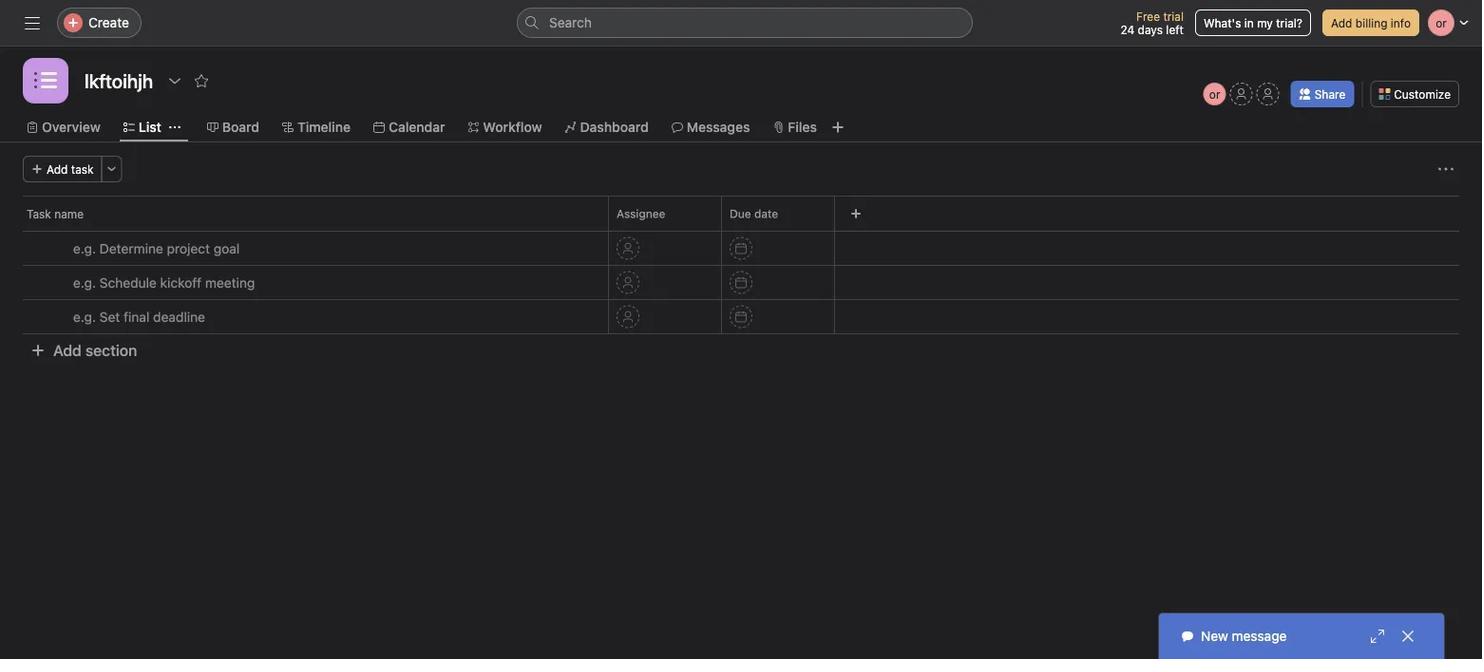 Task type: describe. For each thing, give the bounding box(es) containing it.
1 horizontal spatial more actions image
[[1439, 162, 1454, 177]]

meeting
[[205, 275, 255, 291]]

goal
[[214, 241, 240, 256]]

customize
[[1395, 87, 1452, 101]]

customize button
[[1371, 81, 1460, 107]]

create button
[[57, 8, 142, 38]]

expand new message image
[[1371, 629, 1386, 645]]

files link
[[773, 117, 817, 138]]

final
[[124, 309, 150, 325]]

show options image
[[167, 73, 183, 88]]

add billing info
[[1332, 16, 1412, 29]]

assignee
[[617, 207, 666, 221]]

left
[[1167, 23, 1184, 36]]

add field image
[[851, 208, 862, 220]]

new message
[[1202, 629, 1288, 645]]

share
[[1315, 87, 1346, 101]]

add for add task
[[47, 163, 68, 176]]

search list box
[[517, 8, 973, 38]]

task
[[27, 207, 51, 221]]

search button
[[517, 8, 973, 38]]

files
[[788, 119, 817, 135]]

add tab image
[[831, 120, 846, 135]]

overview
[[42, 119, 101, 135]]

trial?
[[1277, 16, 1303, 29]]

24
[[1121, 23, 1135, 36]]

or button
[[1204, 83, 1227, 106]]

project
[[167, 241, 210, 256]]

calendar link
[[374, 117, 445, 138]]

e.g. determine project goal row
[[0, 231, 1483, 266]]

timeline
[[298, 119, 351, 135]]

e.g. set final deadline
[[73, 309, 205, 325]]

e.g. for e.g. schedule kickoff meeting
[[73, 275, 96, 291]]

add task
[[47, 163, 94, 176]]

close image
[[1401, 629, 1416, 645]]

expand sidebar image
[[25, 15, 40, 30]]

timeline link
[[282, 117, 351, 138]]

what's
[[1204, 16, 1242, 29]]

name
[[54, 207, 84, 221]]

dashboard link
[[565, 117, 649, 138]]

e.g. for e.g. set final deadline
[[73, 309, 96, 325]]



Task type: vqa. For each thing, say whether or not it's contained in the screenshot.
e.g. corresponding to e.g. Schedule kickoff meeting
yes



Task type: locate. For each thing, give the bounding box(es) containing it.
add
[[1332, 16, 1353, 29], [47, 163, 68, 176], [53, 342, 82, 360]]

0 vertical spatial add
[[1332, 16, 1353, 29]]

add inside button
[[47, 163, 68, 176]]

tab actions image
[[169, 122, 180, 133]]

messages link
[[672, 117, 750, 138]]

e.g. inside "row"
[[73, 309, 96, 325]]

due date
[[730, 207, 779, 221]]

e.g. schedule kickoff meeting
[[73, 275, 255, 291]]

3 e.g. from the top
[[73, 309, 96, 325]]

messages
[[687, 119, 750, 135]]

list image
[[34, 69, 57, 92]]

create
[[88, 15, 129, 30]]

overview link
[[27, 117, 101, 138]]

deadline
[[153, 309, 205, 325]]

2 vertical spatial add
[[53, 342, 82, 360]]

more actions image right task
[[106, 164, 118, 175]]

billing
[[1356, 16, 1388, 29]]

e.g. schedule kickoff meeting row
[[0, 265, 1483, 300]]

1 vertical spatial add
[[47, 163, 68, 176]]

2 vertical spatial e.g.
[[73, 309, 96, 325]]

e.g. down name
[[73, 241, 96, 256]]

workflow
[[483, 119, 542, 135]]

e.g. for e.g. determine project goal
[[73, 241, 96, 256]]

add billing info button
[[1323, 10, 1420, 36]]

row up the e.g. schedule kickoff meeting row at top
[[0, 196, 1483, 231]]

kickoff
[[160, 275, 202, 291]]

board link
[[207, 117, 260, 138]]

e.g. set final deadline row
[[0, 299, 1483, 335]]

more actions image
[[1439, 162, 1454, 177], [106, 164, 118, 175]]

add left task
[[47, 163, 68, 176]]

free trial 24 days left
[[1121, 10, 1184, 36]]

what's in my trial?
[[1204, 16, 1303, 29]]

board
[[222, 119, 260, 135]]

add to starred image
[[194, 73, 209, 88]]

in
[[1245, 16, 1255, 29]]

due
[[730, 207, 752, 221]]

add section button
[[23, 334, 145, 368]]

workflow link
[[468, 117, 542, 138]]

or
[[1210, 87, 1221, 101]]

what's in my trial? button
[[1196, 10, 1312, 36]]

calendar
[[389, 119, 445, 135]]

dashboard
[[580, 119, 649, 135]]

add section
[[53, 342, 137, 360]]

None text field
[[80, 64, 158, 98]]

trial
[[1164, 10, 1184, 23]]

more actions image down customize
[[1439, 162, 1454, 177]]

row
[[0, 196, 1483, 231], [23, 230, 1460, 232]]

add for add billing info
[[1332, 16, 1353, 29]]

e.g.
[[73, 241, 96, 256], [73, 275, 96, 291], [73, 309, 96, 325]]

schedule
[[100, 275, 157, 291]]

row containing task name
[[0, 196, 1483, 231]]

e.g. left 'set'
[[73, 309, 96, 325]]

task name
[[27, 207, 84, 221]]

1 vertical spatial e.g.
[[73, 275, 96, 291]]

determine
[[100, 241, 163, 256]]

info
[[1392, 16, 1412, 29]]

add left the billing at the top right of the page
[[1332, 16, 1353, 29]]

date
[[755, 207, 779, 221]]

search
[[549, 15, 592, 30]]

section
[[85, 342, 137, 360]]

add task button
[[23, 156, 102, 183]]

set
[[100, 309, 120, 325]]

my
[[1258, 16, 1274, 29]]

1 e.g. from the top
[[73, 241, 96, 256]]

add left section
[[53, 342, 82, 360]]

days
[[1138, 23, 1164, 36]]

task
[[71, 163, 94, 176]]

e.g. determine project goal
[[73, 241, 240, 256]]

e.g. left schedule
[[73, 275, 96, 291]]

add for add section
[[53, 342, 82, 360]]

free
[[1137, 10, 1161, 23]]

0 vertical spatial e.g.
[[73, 241, 96, 256]]

list
[[139, 119, 161, 135]]

share button
[[1292, 81, 1355, 107]]

0 horizontal spatial more actions image
[[106, 164, 118, 175]]

row down due
[[23, 230, 1460, 232]]

list link
[[123, 117, 161, 138]]

2 e.g. from the top
[[73, 275, 96, 291]]



